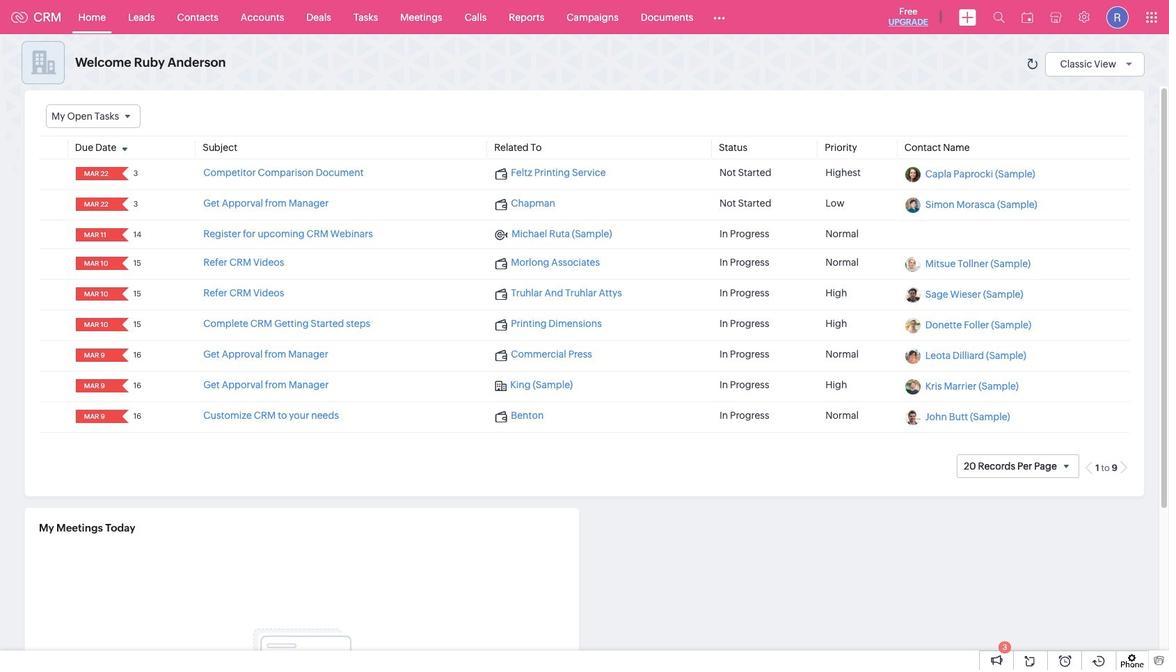 Task type: describe. For each thing, give the bounding box(es) containing it.
search image
[[993, 11, 1005, 23]]

Other Modules field
[[705, 6, 734, 28]]

create menu image
[[959, 9, 976, 25]]

profile element
[[1098, 0, 1137, 34]]

calendar image
[[1022, 11, 1033, 23]]



Task type: locate. For each thing, give the bounding box(es) containing it.
search element
[[985, 0, 1013, 34]]

None field
[[46, 104, 141, 128], [80, 167, 113, 180], [80, 198, 113, 211], [80, 228, 113, 242], [80, 257, 113, 270], [80, 288, 113, 301], [80, 318, 113, 331], [80, 349, 113, 362], [80, 379, 113, 393], [80, 410, 113, 423], [46, 104, 141, 128], [80, 167, 113, 180], [80, 198, 113, 211], [80, 228, 113, 242], [80, 257, 113, 270], [80, 288, 113, 301], [80, 318, 113, 331], [80, 349, 113, 362], [80, 379, 113, 393], [80, 410, 113, 423]]

create menu element
[[951, 0, 985, 34]]

logo image
[[11, 11, 28, 23]]

profile image
[[1106, 6, 1129, 28]]



Task type: vqa. For each thing, say whether or not it's contained in the screenshot.
Profile element
yes



